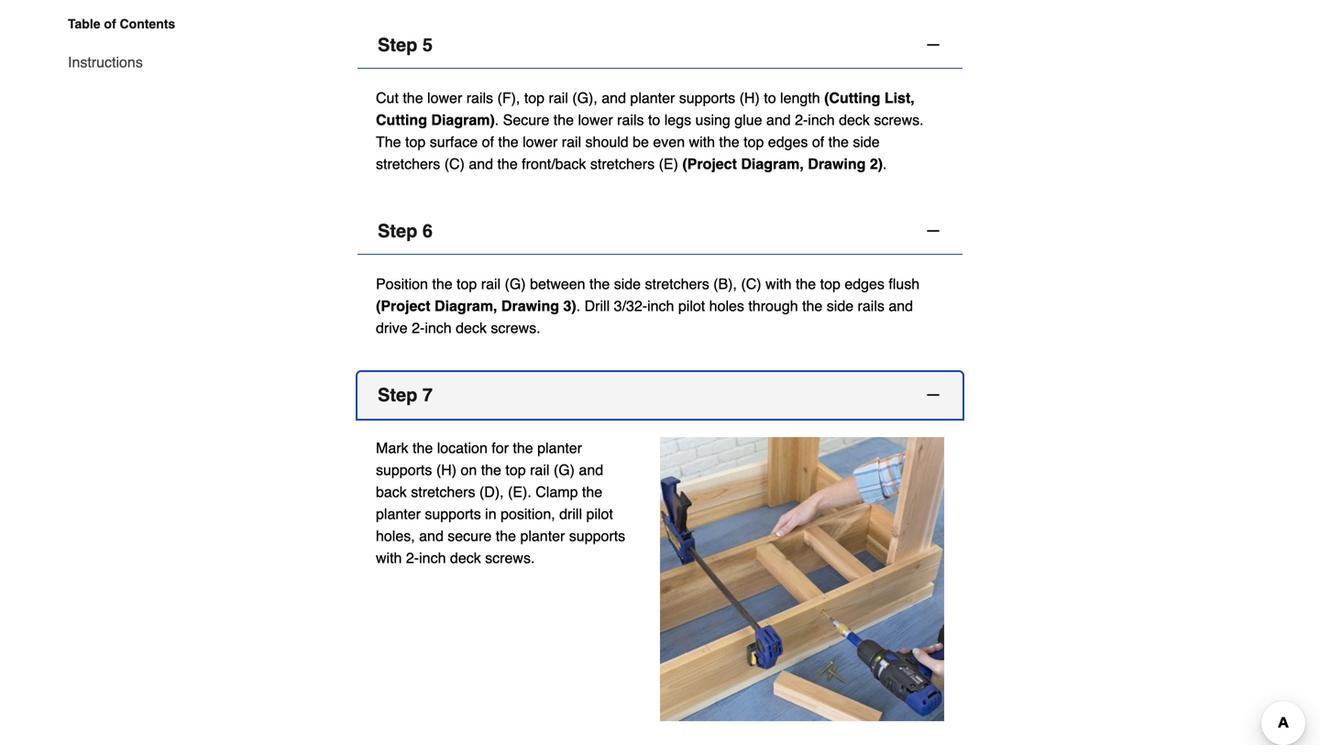 Task type: describe. For each thing, give the bounding box(es) containing it.
table
[[68, 17, 100, 31]]

the right mark
[[413, 440, 433, 457]]

the down using
[[719, 134, 740, 150]]

top up secure at the left top of page
[[524, 89, 545, 106]]

side inside position the top rail (g) between the side stretchers (b), (c) with the top edges flush (project diagram, drawing 3)
[[614, 276, 641, 293]]

step for step 5
[[378, 34, 418, 56]]

. drill 3/32-inch pilot holes through the side rails and drive 2-inch deck screws.
[[376, 298, 914, 337]]

drill
[[560, 506, 582, 523]]

glue
[[735, 111, 763, 128]]

stretchers down should
[[591, 156, 655, 172]]

top down cutting
[[405, 134, 426, 150]]

(h) inside mark the location for the planter supports (h) on the top rail (g) and back stretchers (d), (e). clamp the planter supports in position, drill pilot holes, and secure the planter supports with 2-inch deck screws.
[[436, 462, 457, 479]]

1 horizontal spatial drawing
[[808, 156, 866, 172]]

location
[[437, 440, 488, 457]]

should
[[586, 134, 629, 150]]

a woman fastening supports between the base and center rail with a kobalt drill driver. image
[[660, 438, 945, 722]]

rail inside mark the location for the planter supports (h) on the top rail (g) and back stretchers (d), (e). clamp the planter supports in position, drill pilot holes, and secure the planter supports with 2-inch deck screws.
[[530, 462, 550, 479]]

and right glue
[[767, 111, 791, 128]]

edges inside '. secure the lower rails to legs using glue and 2-inch deck screws. the top surface of the lower rail should be even with the top edges of the side stretchers (c) and the front/back stretchers (e)'
[[768, 134, 808, 150]]

for
[[492, 440, 509, 457]]

through
[[749, 298, 798, 315]]

flush
[[889, 276, 920, 293]]

top right position
[[457, 276, 477, 293]]

0 horizontal spatial rails
[[467, 89, 493, 106]]

2- inside ". drill 3/32-inch pilot holes through the side rails and drive 2-inch deck screws."
[[412, 320, 425, 337]]

pilot inside ". drill 3/32-inch pilot holes through the side rails and drive 2-inch deck screws."
[[679, 298, 705, 315]]

supports down "drill"
[[569, 528, 626, 545]]

back
[[376, 484, 407, 501]]

cut the lower rails (f), top rail (g), and planter supports (h) to length
[[376, 89, 825, 106]]

(cutting list, cutting diagram)
[[376, 89, 915, 128]]

step 6 button
[[358, 208, 963, 255]]

(c) inside '. secure the lower rails to legs using glue and 2-inch deck screws. the top surface of the lower rail should be even with the top edges of the side stretchers (c) and the front/back stretchers (e)'
[[445, 156, 465, 172]]

surface
[[430, 134, 478, 150]]

step 7
[[378, 385, 433, 406]]

7
[[423, 385, 433, 406]]

supports up using
[[679, 89, 736, 106]]

step for step 6
[[378, 221, 418, 242]]

2)
[[870, 156, 883, 172]]

the down in
[[496, 528, 516, 545]]

top down glue
[[744, 134, 764, 150]]

rail inside position the top rail (g) between the side stretchers (b), (c) with the top edges flush (project diagram, drawing 3)
[[481, 276, 501, 293]]

1 vertical spatial .
[[883, 156, 887, 172]]

drawing inside position the top rail (g) between the side stretchers (b), (c) with the top edges flush (project diagram, drawing 3)
[[502, 298, 560, 315]]

the inside ". drill 3/32-inch pilot holes through the side rails and drive 2-inch deck screws."
[[803, 298, 823, 315]]

stretchers inside mark the location for the planter supports (h) on the top rail (g) and back stretchers (d), (e). clamp the planter supports in position, drill pilot holes, and secure the planter supports with 2-inch deck screws.
[[411, 484, 476, 501]]

(f),
[[498, 89, 520, 106]]

rail inside '. secure the lower rails to legs using glue and 2-inch deck screws. the top surface of the lower rail should be even with the top edges of the side stretchers (c) and the front/back stretchers (e)'
[[562, 134, 582, 150]]

2- inside mark the location for the planter supports (h) on the top rail (g) and back stretchers (d), (e). clamp the planter supports in position, drill pilot holes, and secure the planter supports with 2-inch deck screws.
[[406, 550, 419, 567]]

in
[[485, 506, 497, 523]]

front/back
[[522, 156, 586, 172]]

deck inside mark the location for the planter supports (h) on the top rail (g) and back stretchers (d), (e). clamp the planter supports in position, drill pilot holes, and secure the planter supports with 2-inch deck screws.
[[450, 550, 481, 567]]

edges inside position the top rail (g) between the side stretchers (b), (c) with the top edges flush (project diagram, drawing 3)
[[845, 276, 885, 293]]

contents
[[120, 17, 175, 31]]

5
[[423, 34, 433, 56]]

step for step 7
[[378, 385, 418, 406]]

planter up holes, on the bottom of the page
[[376, 506, 421, 523]]

position
[[376, 276, 428, 293]]

(cutting
[[825, 89, 881, 106]]

with inside position the top rail (g) between the side stretchers (b), (c) with the top edges flush (project diagram, drawing 3)
[[766, 276, 792, 293]]

and right (g),
[[602, 89, 626, 106]]

rails inside ". drill 3/32-inch pilot holes through the side rails and drive 2-inch deck screws."
[[858, 298, 885, 315]]

the right for
[[513, 440, 533, 457]]

with inside mark the location for the planter supports (h) on the top rail (g) and back stretchers (d), (e). clamp the planter supports in position, drill pilot holes, and secure the planter supports with 2-inch deck screws.
[[376, 550, 402, 567]]

. secure the lower rails to legs using glue and 2-inch deck screws. the top surface of the lower rail should be even with the top edges of the side stretchers (c) and the front/back stretchers (e)
[[376, 111, 924, 172]]

the up drill
[[590, 276, 610, 293]]

position the top rail (g) between the side stretchers (b), (c) with the top edges flush (project diagram, drawing 3)
[[376, 276, 920, 315]]

screws. inside ". drill 3/32-inch pilot holes through the side rails and drive 2-inch deck screws."
[[491, 320, 541, 337]]

2- inside '. secure the lower rails to legs using glue and 2-inch deck screws. the top surface of the lower rail should be even with the top edges of the side stretchers (c) and the front/back stretchers (e)'
[[795, 111, 808, 128]]

legs
[[665, 111, 692, 128]]

(project inside position the top rail (g) between the side stretchers (b), (c) with the top edges flush (project diagram, drawing 3)
[[376, 298, 431, 315]]

pilot inside mark the location for the planter supports (h) on the top rail (g) and back stretchers (d), (e). clamp the planter supports in position, drill pilot holes, and secure the planter supports with 2-inch deck screws.
[[586, 506, 613, 523]]



Task type: vqa. For each thing, say whether or not it's contained in the screenshot.
Maintain
no



Task type: locate. For each thing, give the bounding box(es) containing it.
deck down (cutting
[[839, 111, 870, 128]]

0 horizontal spatial drawing
[[502, 298, 560, 315]]

even
[[653, 134, 685, 150]]

be
[[633, 134, 649, 150]]

lower
[[427, 89, 462, 106], [578, 111, 613, 128], [523, 134, 558, 150]]

0 vertical spatial (project
[[683, 156, 737, 172]]

2 vertical spatial screws.
[[485, 550, 535, 567]]

3/32-
[[614, 298, 648, 315]]

(g) inside mark the location for the planter supports (h) on the top rail (g) and back stretchers (d), (e). clamp the planter supports in position, drill pilot holes, and secure the planter supports with 2-inch deck screws.
[[554, 462, 575, 479]]

top left flush
[[821, 276, 841, 293]]

rail up clamp
[[530, 462, 550, 479]]

0 vertical spatial (g)
[[505, 276, 526, 293]]

. inside ". drill 3/32-inch pilot holes through the side rails and drive 2-inch deck screws."
[[577, 298, 581, 315]]

2 vertical spatial deck
[[450, 550, 481, 567]]

(d),
[[480, 484, 504, 501]]

(c)
[[445, 156, 465, 172], [741, 276, 762, 293]]

(e).
[[508, 484, 532, 501]]

rails inside '. secure the lower rails to legs using glue and 2-inch deck screws. the top surface of the lower rail should be even with the top edges of the side stretchers (c) and the front/back stretchers (e)'
[[617, 111, 644, 128]]

0 horizontal spatial pilot
[[586, 506, 613, 523]]

0 horizontal spatial (h)
[[436, 462, 457, 479]]

2 minus image from the top
[[924, 386, 943, 405]]

(g) left between
[[505, 276, 526, 293]]

. for step 6
[[577, 298, 581, 315]]

. down list,
[[883, 156, 887, 172]]

step 5
[[378, 34, 433, 56]]

position,
[[501, 506, 555, 523]]

secure
[[503, 111, 550, 128]]

2-
[[795, 111, 808, 128], [412, 320, 425, 337], [406, 550, 419, 567]]

0 horizontal spatial .
[[495, 111, 499, 128]]

0 horizontal spatial (g)
[[505, 276, 526, 293]]

lower down cut the lower rails (f), top rail (g), and planter supports (h) to length
[[578, 111, 613, 128]]

side right through
[[827, 298, 854, 315]]

supports up secure
[[425, 506, 481, 523]]

supports
[[679, 89, 736, 106], [376, 462, 432, 479], [425, 506, 481, 523], [569, 528, 626, 545]]

0 vertical spatial lower
[[427, 89, 462, 106]]

the right position
[[432, 276, 453, 293]]

1 horizontal spatial diagram,
[[741, 156, 804, 172]]

0 vertical spatial step
[[378, 34, 418, 56]]

side inside '. secure the lower rails to legs using glue and 2-inch deck screws. the top surface of the lower rail should be even with the top edges of the side stretchers (c) and the front/back stretchers (e)'
[[853, 134, 880, 150]]

the up cutting
[[403, 89, 423, 106]]

and inside ". drill 3/32-inch pilot holes through the side rails and drive 2-inch deck screws."
[[889, 298, 914, 315]]

rail left between
[[481, 276, 501, 293]]

holes
[[710, 298, 745, 315]]

0 horizontal spatial to
[[648, 111, 661, 128]]

diagram, inside position the top rail (g) between the side stretchers (b), (c) with the top edges flush (project diagram, drawing 3)
[[435, 298, 498, 315]]

0 vertical spatial rails
[[467, 89, 493, 106]]

the up "drill"
[[582, 484, 603, 501]]

1 horizontal spatial with
[[689, 134, 715, 150]]

and right holes, on the bottom of the page
[[419, 528, 444, 545]]

0 horizontal spatial lower
[[427, 89, 462, 106]]

cut
[[376, 89, 399, 106]]

step left 6
[[378, 221, 418, 242]]

1 vertical spatial (c)
[[741, 276, 762, 293]]

minus image for step 6
[[924, 222, 943, 240]]

step
[[378, 34, 418, 56], [378, 221, 418, 242], [378, 385, 418, 406]]

deck
[[839, 111, 870, 128], [456, 320, 487, 337], [450, 550, 481, 567]]

of down diagram)
[[482, 134, 494, 150]]

supports down mark
[[376, 462, 432, 479]]

planter up legs
[[630, 89, 675, 106]]

0 horizontal spatial (project
[[376, 298, 431, 315]]

0 vertical spatial to
[[764, 89, 776, 106]]

rail
[[549, 89, 568, 106], [562, 134, 582, 150], [481, 276, 501, 293], [530, 462, 550, 479]]

side up 3/32-
[[614, 276, 641, 293]]

1 vertical spatial screws.
[[491, 320, 541, 337]]

between
[[530, 276, 586, 293]]

3)
[[564, 298, 577, 315]]

using
[[696, 111, 731, 128]]

0 horizontal spatial with
[[376, 550, 402, 567]]

2 vertical spatial .
[[577, 298, 581, 315]]

the down secure at the left top of page
[[498, 134, 519, 150]]

of up (project diagram, drawing 2) .
[[812, 134, 825, 150]]

2- right drive
[[412, 320, 425, 337]]

0 vertical spatial pilot
[[679, 298, 705, 315]]

the right through
[[803, 298, 823, 315]]

screws.
[[874, 111, 924, 128], [491, 320, 541, 337], [485, 550, 535, 567]]

stretchers down the
[[376, 156, 440, 172]]

2 vertical spatial lower
[[523, 134, 558, 150]]

list,
[[885, 89, 915, 106]]

deck right drive
[[456, 320, 487, 337]]

pilot
[[679, 298, 705, 315], [586, 506, 613, 523]]

with
[[689, 134, 715, 150], [766, 276, 792, 293], [376, 550, 402, 567]]

1 minus image from the top
[[924, 222, 943, 240]]

0 vertical spatial 2-
[[795, 111, 808, 128]]

pilot right "drill"
[[586, 506, 613, 523]]

drawing
[[808, 156, 866, 172], [502, 298, 560, 315]]

side inside ". drill 3/32-inch pilot holes through the side rails and drive 2-inch deck screws."
[[827, 298, 854, 315]]

(h) up glue
[[740, 89, 760, 106]]

2- down holes, on the bottom of the page
[[406, 550, 419, 567]]

mark
[[376, 440, 409, 457]]

1 vertical spatial 2-
[[412, 320, 425, 337]]

the left front/back
[[498, 156, 518, 172]]

minus image
[[924, 222, 943, 240], [924, 386, 943, 405]]

screws. down list,
[[874, 111, 924, 128]]

and down flush
[[889, 298, 914, 315]]

1 vertical spatial minus image
[[924, 386, 943, 405]]

. for step 5
[[495, 111, 499, 128]]

step 7 button
[[358, 372, 963, 419]]

2 horizontal spatial rails
[[858, 298, 885, 315]]

. left drill
[[577, 298, 581, 315]]

(c) inside position the top rail (g) between the side stretchers (b), (c) with the top edges flush (project diagram, drawing 3)
[[741, 276, 762, 293]]

drawing left 2)
[[808, 156, 866, 172]]

the up (d),
[[481, 462, 502, 479]]

to left legs
[[648, 111, 661, 128]]

(project
[[683, 156, 737, 172], [376, 298, 431, 315]]

(c) right (b),
[[741, 276, 762, 293]]

and down surface in the left of the page
[[469, 156, 493, 172]]

top inside mark the location for the planter supports (h) on the top rail (g) and back stretchers (d), (e). clamp the planter supports in position, drill pilot holes, and secure the planter supports with 2-inch deck screws.
[[506, 462, 526, 479]]

1 vertical spatial step
[[378, 221, 418, 242]]

drive
[[376, 320, 408, 337]]

step left 5
[[378, 34, 418, 56]]

clamp
[[536, 484, 578, 501]]

to
[[764, 89, 776, 106], [648, 111, 661, 128]]

inch
[[808, 111, 835, 128], [648, 298, 674, 315], [425, 320, 452, 337], [419, 550, 446, 567]]

0 vertical spatial diagram,
[[741, 156, 804, 172]]

side
[[853, 134, 880, 150], [614, 276, 641, 293], [827, 298, 854, 315]]

1 vertical spatial edges
[[845, 276, 885, 293]]

rails
[[467, 89, 493, 106], [617, 111, 644, 128], [858, 298, 885, 315]]

the up through
[[796, 276, 816, 293]]

1 horizontal spatial (g)
[[554, 462, 575, 479]]

planter up clamp
[[538, 440, 582, 457]]

screws. inside mark the location for the planter supports (h) on the top rail (g) and back stretchers (d), (e). clamp the planter supports in position, drill pilot holes, and secure the planter supports with 2-inch deck screws.
[[485, 550, 535, 567]]

rail left (g),
[[549, 89, 568, 106]]

inch inside '. secure the lower rails to legs using glue and 2-inch deck screws. the top surface of the lower rail should be even with the top edges of the side stretchers (c) and the front/back stretchers (e)'
[[808, 111, 835, 128]]

1 vertical spatial lower
[[578, 111, 613, 128]]

stretchers down on
[[411, 484, 476, 501]]

2 horizontal spatial with
[[766, 276, 792, 293]]

2 horizontal spatial lower
[[578, 111, 613, 128]]

drawing down between
[[502, 298, 560, 315]]

the down (cutting
[[829, 134, 849, 150]]

of right table
[[104, 17, 116, 31]]

(g) inside position the top rail (g) between the side stretchers (b), (c) with the top edges flush (project diagram, drawing 3)
[[505, 276, 526, 293]]

step 5 button
[[358, 22, 963, 69]]

.
[[495, 111, 499, 128], [883, 156, 887, 172], [577, 298, 581, 315]]

3 step from the top
[[378, 385, 418, 406]]

minus image inside 'step 6' button
[[924, 222, 943, 240]]

0 horizontal spatial of
[[104, 17, 116, 31]]

0 vertical spatial side
[[853, 134, 880, 150]]

stretchers
[[376, 156, 440, 172], [591, 156, 655, 172], [645, 276, 710, 293], [411, 484, 476, 501]]

0 vertical spatial deck
[[839, 111, 870, 128]]

(g) up clamp
[[554, 462, 575, 479]]

2 vertical spatial step
[[378, 385, 418, 406]]

(c) down surface in the left of the page
[[445, 156, 465, 172]]

the
[[403, 89, 423, 106], [554, 111, 574, 128], [498, 134, 519, 150], [719, 134, 740, 150], [829, 134, 849, 150], [498, 156, 518, 172], [432, 276, 453, 293], [590, 276, 610, 293], [796, 276, 816, 293], [803, 298, 823, 315], [413, 440, 433, 457], [513, 440, 533, 457], [481, 462, 502, 479], [582, 484, 603, 501], [496, 528, 516, 545]]

2 vertical spatial 2-
[[406, 550, 419, 567]]

1 vertical spatial (h)
[[436, 462, 457, 479]]

rail up front/back
[[562, 134, 582, 150]]

6
[[423, 221, 433, 242]]

1 vertical spatial (g)
[[554, 462, 575, 479]]

1 horizontal spatial edges
[[845, 276, 885, 293]]

1 vertical spatial pilot
[[586, 506, 613, 523]]

lower up front/back
[[523, 134, 558, 150]]

1 vertical spatial side
[[614, 276, 641, 293]]

side up 2)
[[853, 134, 880, 150]]

2 horizontal spatial .
[[883, 156, 887, 172]]

1 vertical spatial to
[[648, 111, 661, 128]]

0 vertical spatial minus image
[[924, 222, 943, 240]]

step 6
[[378, 221, 433, 242]]

with down using
[[689, 134, 715, 150]]

with up through
[[766, 276, 792, 293]]

and
[[602, 89, 626, 106], [767, 111, 791, 128], [469, 156, 493, 172], [889, 298, 914, 315], [579, 462, 604, 479], [419, 528, 444, 545]]

screws. down between
[[491, 320, 541, 337]]

1 step from the top
[[378, 34, 418, 56]]

planter down position,
[[520, 528, 565, 545]]

stretchers up ". drill 3/32-inch pilot holes through the side rails and drive 2-inch deck screws."
[[645, 276, 710, 293]]

2 vertical spatial rails
[[858, 298, 885, 315]]

cutting
[[376, 111, 427, 128]]

1 horizontal spatial to
[[764, 89, 776, 106]]

(b),
[[714, 276, 737, 293]]

1 vertical spatial drawing
[[502, 298, 560, 315]]

deck down secure
[[450, 550, 481, 567]]

1 horizontal spatial pilot
[[679, 298, 705, 315]]

pilot left holes
[[679, 298, 705, 315]]

instructions link
[[68, 40, 143, 73]]

1 horizontal spatial lower
[[523, 134, 558, 150]]

0 vertical spatial (c)
[[445, 156, 465, 172]]

(g),
[[573, 89, 598, 106]]

. inside '. secure the lower rails to legs using glue and 2-inch deck screws. the top surface of the lower rail should be even with the top edges of the side stretchers (c) and the front/back stretchers (e)'
[[495, 111, 499, 128]]

inch inside mark the location for the planter supports (h) on the top rail (g) and back stretchers (d), (e). clamp the planter supports in position, drill pilot holes, and secure the planter supports with 2-inch deck screws.
[[419, 550, 446, 567]]

0 horizontal spatial (c)
[[445, 156, 465, 172]]

edges
[[768, 134, 808, 150], [845, 276, 885, 293]]

0 horizontal spatial edges
[[768, 134, 808, 150]]

stretchers inside position the top rail (g) between the side stretchers (b), (c) with the top edges flush (project diagram, drawing 3)
[[645, 276, 710, 293]]

and up "drill"
[[579, 462, 604, 479]]

step left "7"
[[378, 385, 418, 406]]

(project diagram, drawing 2) .
[[683, 156, 887, 172]]

drill
[[585, 298, 610, 315]]

1 horizontal spatial (h)
[[740, 89, 760, 106]]

1 horizontal spatial rails
[[617, 111, 644, 128]]

1 horizontal spatial .
[[577, 298, 581, 315]]

0 vertical spatial edges
[[768, 134, 808, 150]]

0 vertical spatial screws.
[[874, 111, 924, 128]]

1 vertical spatial diagram,
[[435, 298, 498, 315]]

top
[[524, 89, 545, 106], [405, 134, 426, 150], [744, 134, 764, 150], [457, 276, 477, 293], [821, 276, 841, 293], [506, 462, 526, 479]]

1 vertical spatial with
[[766, 276, 792, 293]]

2- down length
[[795, 111, 808, 128]]

1 vertical spatial (project
[[376, 298, 431, 315]]

secure
[[448, 528, 492, 545]]

1 horizontal spatial of
[[482, 134, 494, 150]]

with down holes, on the bottom of the page
[[376, 550, 402, 567]]

minus image inside step 7 button
[[924, 386, 943, 405]]

edges left flush
[[845, 276, 885, 293]]

deck inside ". drill 3/32-inch pilot holes through the side rails and drive 2-inch deck screws."
[[456, 320, 487, 337]]

screws. down secure
[[485, 550, 535, 567]]

2 horizontal spatial of
[[812, 134, 825, 150]]

table of contents
[[68, 17, 175, 31]]

instructions
[[68, 54, 143, 71]]

edges up (project diagram, drawing 2) .
[[768, 134, 808, 150]]

(h)
[[740, 89, 760, 106], [436, 462, 457, 479]]

(h) left on
[[436, 462, 457, 479]]

mark the location for the planter supports (h) on the top rail (g) and back stretchers (d), (e). clamp the planter supports in position, drill pilot holes, and secure the planter supports with 2-inch deck screws.
[[376, 440, 626, 567]]

2 vertical spatial side
[[827, 298, 854, 315]]

(g)
[[505, 276, 526, 293], [554, 462, 575, 479]]

(project down position
[[376, 298, 431, 315]]

0 vertical spatial with
[[689, 134, 715, 150]]

lower up diagram)
[[427, 89, 462, 106]]

minus image
[[924, 36, 943, 54]]

diagram)
[[431, 111, 495, 128]]

0 vertical spatial .
[[495, 111, 499, 128]]

to left length
[[764, 89, 776, 106]]

table of contents element
[[53, 15, 175, 73]]

the
[[376, 134, 401, 150]]

diagram,
[[741, 156, 804, 172], [435, 298, 498, 315]]

deck inside '. secure the lower rails to legs using glue and 2-inch deck screws. the top surface of the lower rail should be even with the top edges of the side stretchers (c) and the front/back stretchers (e)'
[[839, 111, 870, 128]]

on
[[461, 462, 477, 479]]

the down (g),
[[554, 111, 574, 128]]

1 horizontal spatial (c)
[[741, 276, 762, 293]]

1 vertical spatial rails
[[617, 111, 644, 128]]

1 vertical spatial deck
[[456, 320, 487, 337]]

with inside '. secure the lower rails to legs using glue and 2-inch deck screws. the top surface of the lower rail should be even with the top edges of the side stretchers (c) and the front/back stretchers (e)'
[[689, 134, 715, 150]]

top up (e).
[[506, 462, 526, 479]]

to inside '. secure the lower rails to legs using glue and 2-inch deck screws. the top surface of the lower rail should be even with the top edges of the side stretchers (c) and the front/back stretchers (e)'
[[648, 111, 661, 128]]

minus image for step 7
[[924, 386, 943, 405]]

of
[[104, 17, 116, 31], [482, 134, 494, 150], [812, 134, 825, 150]]

0 vertical spatial drawing
[[808, 156, 866, 172]]

0 horizontal spatial diagram,
[[435, 298, 498, 315]]

holes,
[[376, 528, 415, 545]]

1 horizontal spatial (project
[[683, 156, 737, 172]]

2 step from the top
[[378, 221, 418, 242]]

(e)
[[659, 156, 679, 172]]

screws. inside '. secure the lower rails to legs using glue and 2-inch deck screws. the top surface of the lower rail should be even with the top edges of the side stretchers (c) and the front/back stretchers (e)'
[[874, 111, 924, 128]]

(project right (e)
[[683, 156, 737, 172]]

0 vertical spatial (h)
[[740, 89, 760, 106]]

length
[[781, 89, 821, 106]]

planter
[[630, 89, 675, 106], [538, 440, 582, 457], [376, 506, 421, 523], [520, 528, 565, 545]]

. down (f),
[[495, 111, 499, 128]]

2 vertical spatial with
[[376, 550, 402, 567]]



